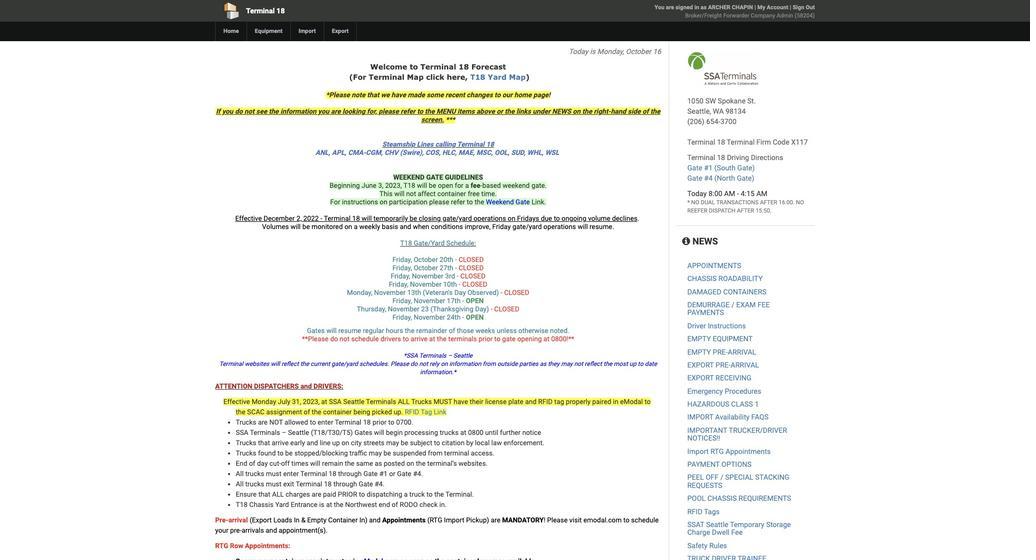 Task type: locate. For each thing, give the bounding box(es) containing it.
processing
[[404, 429, 438, 437]]

18 up msc,
[[486, 141, 494, 148]]

terminals down not
[[250, 429, 280, 437]]

streets
[[363, 439, 385, 447]]

operations up friday
[[474, 215, 506, 222]]

please down the we at the left of the page
[[379, 108, 399, 115]]

1 vertical spatial open
[[466, 314, 484, 321]]

availability
[[715, 413, 750, 421]]

safety rules link
[[687, 541, 727, 550]]

1 horizontal spatial please
[[429, 198, 449, 206]]

0 horizontal spatial or
[[389, 470, 395, 478]]

0 vertical spatial refer
[[401, 108, 415, 115]]

0 horizontal spatial rtg
[[215, 542, 228, 550]]

0 horizontal spatial information
[[280, 108, 316, 115]]

a inside the 'effective december 2, 2022 - terminal 18 will temporarily be closing gate/yard operations on fridays due to ongoing volume declines . volumes will be monitored on a weekly basis and when conditions improve, friday gate/yard operations will resume.'
[[354, 223, 358, 231]]

in inside effective monday july 31, 2023, at ssa seattle terminals all trucks must have their license plate and rfid tag properly paired in emodal to the scac assignment of the container being picked up.
[[613, 398, 619, 406]]

begin
[[386, 429, 403, 437]]

t18 inside trucks are not allowed to enter terminal 18 prior to 0700. ssa terminals – seattle (t18/t30/t5) gates will begin processing trucks at 0800 until further notice trucks that arrive early and line up on city streets may be subject to citation by local law enforcement. trucks found to be stopped/blocking traffic may be suspended from terminal access. end of day cut-off times will remain the same as posted on the terminal's websites. all trucks must enter terminal 18 through gate #1 or gate #4. all trucks must exit terminal 18 through gate #4. ensure that all charges are paid prior to dispatching a truck to the terminal. t18 chassis yard entrance is at the northwest end of rodo check in.
[[236, 501, 248, 509]]

0 horizontal spatial |
[[755, 4, 756, 11]]

1 horizontal spatial arrive
[[411, 335, 428, 343]]

1 vertical spatial rfid
[[405, 408, 419, 416]]

from inside *ssa terminals – seattle terminal websites will reflect the current gate/yard schedules. please do not rely on information from outside parties as they may not reflect the most up to date information.*
[[483, 360, 496, 368]]

1 vertical spatial arrive
[[272, 439, 289, 447]]

– inside trucks are not allowed to enter terminal 18 prior to 0700. ssa terminals – seattle (t18/t30/t5) gates will begin processing trucks at 0800 until further notice trucks that arrive early and line up on city streets may be subject to citation by local law enforcement. trucks found to be stopped/blocking traffic may be suspended from terminal access. end of day cut-off times will remain the same as posted on the terminal's websites. all trucks must enter terminal 18 through gate #1 or gate #4. all trucks must exit terminal 18 through gate #4. ensure that all charges are paid prior to dispatching a truck to the terminal. t18 chassis yard entrance is at the northwest end of rodo check in.
[[282, 429, 286, 437]]

gates inside trucks are not allowed to enter terminal 18 prior to 0700. ssa terminals – seattle (t18/t30/t5) gates will begin processing trucks at 0800 until further notice trucks that arrive early and line up on city streets may be subject to citation by local law enforcement. trucks found to be stopped/blocking traffic may be suspended from terminal access. end of day cut-off times will remain the same as posted on the terminal's websites. all trucks must enter terminal 18 through gate #1 or gate #4. all trucks must exit terminal 18 through gate #4. ensure that all charges are paid prior to dispatching a truck to the terminal. t18 chassis yard entrance is at the northwest end of rodo check in.
[[355, 429, 372, 437]]

up
[[630, 360, 636, 368], [332, 439, 340, 447]]

(south
[[714, 164, 736, 172]]

1 horizontal spatial gates
[[355, 429, 372, 437]]

in)
[[359, 516, 367, 524]]

basis
[[382, 223, 398, 231]]

1 vertical spatial refer
[[451, 198, 465, 206]]

on inside *ssa terminals – seattle terminal websites will reflect the current gate/yard schedules. please do not rely on information from outside parties as they may not reflect the most up to date information.*
[[441, 360, 448, 368]]

volume
[[588, 215, 610, 222]]

export pre-arrival link
[[687, 361, 759, 369]]

effective for effective monday july 31, 2023, at ssa seattle terminals all trucks must have their license plate and rfid tag properly paired in emodal to the scac assignment of the container being picked up.
[[223, 398, 250, 406]]

0 horizontal spatial please
[[379, 108, 399, 115]]

gates
[[307, 327, 325, 335], [355, 429, 372, 437]]

export up emergency at the bottom
[[687, 374, 714, 382]]

trucks down day
[[245, 470, 264, 478]]

to inside the 'effective december 2, 2022 - terminal 18 will temporarily be closing gate/yard operations on fridays due to ongoing volume declines . volumes will be monitored on a weekly basis and when conditions improve, friday gate/yard operations will resume.'
[[554, 215, 560, 222]]

terminal 18 link
[[215, 0, 456, 22]]

ssa inside effective monday july 31, 2023, at ssa seattle terminals all trucks must have their license plate and rfid tag properly paired in emodal to the scac assignment of the container being picked up.
[[329, 398, 342, 406]]

seattle up early on the bottom of page
[[288, 429, 309, 437]]

yard inside trucks are not allowed to enter terminal 18 prior to 0700. ssa terminals – seattle (t18/t30/t5) gates will begin processing trucks at 0800 until further notice trucks that arrive early and line up on city streets may be subject to citation by local law enforcement. trucks found to be stopped/blocking traffic may be suspended from terminal access. end of day cut-off times will remain the same as posted on the terminal's websites. all trucks must enter terminal 18 through gate #1 or gate #4. all trucks must exit terminal 18 through gate #4. ensure that all charges are paid prior to dispatching a truck to the terminal. t18 chassis yard entrance is at the northwest end of rodo check in.
[[275, 501, 289, 509]]

0 vertical spatial gates
[[307, 327, 325, 335]]

1 horizontal spatial import
[[444, 516, 464, 524]]

the left links at right top
[[505, 108, 515, 115]]

monday, inside friday, october 20th - closed friday, october 27th - closed friday, november 3rd - closed friday, november 10th - closed monday, november 13th (veteran's day observed) - closed friday, november 17th - open thursday, november 23 (thanksgiving day) - closed friday, november 24th - open
[[347, 289, 372, 297]]

terminal up monitored
[[324, 215, 351, 222]]

1 vertical spatial gate)
[[737, 174, 754, 182]]

2023, up this
[[385, 182, 402, 189]]

0 vertical spatial /
[[732, 301, 734, 309]]

up inside *ssa terminals – seattle terminal websites will reflect the current gate/yard schedules. please do not rely on information from outside parties as they may not reflect the most up to date information.*
[[630, 360, 636, 368]]

note
[[352, 91, 365, 99]]

arrive down remainder
[[411, 335, 428, 343]]

appointments inside appointments chassis roadability damaged containers demurrage / exam fee payments driver instructions empty equipment empty pre-arrival export pre-arrival export receiving emergency procedures hazardous class 1 import availability faqs important trucker/driver notices!! import rtg appointments payment options peel off / special stacking requests pool chassis requirements rfid tags ssat seattle temporary storage charge dwell fee safety rules
[[726, 447, 771, 455]]

please
[[391, 360, 409, 368], [547, 516, 568, 524]]

closed
[[459, 256, 484, 264], [459, 264, 484, 272], [460, 272, 486, 280], [462, 281, 487, 288], [504, 289, 529, 297], [494, 305, 519, 313]]

parties
[[519, 360, 538, 368]]

signed
[[676, 4, 693, 11]]

/ right off
[[721, 473, 723, 482]]

to inside *ssa terminals – seattle terminal websites will reflect the current gate/yard schedules. please do not rely on information from outside parties as they may not reflect the most up to date information.*
[[638, 360, 643, 368]]

gate
[[687, 164, 702, 172], [687, 174, 702, 182], [516, 198, 530, 206], [363, 470, 378, 478], [397, 470, 411, 478], [359, 480, 373, 488]]

after down the "transactions"
[[737, 207, 754, 214]]

terminal 18 image
[[687, 51, 759, 85]]

by
[[466, 439, 473, 447]]

under
[[533, 108, 550, 115]]

archer
[[708, 4, 730, 11]]

am
[[724, 189, 735, 198], [756, 189, 767, 198]]

0 vertical spatial rtg
[[711, 447, 724, 455]]

current
[[311, 360, 330, 368]]

#1 inside terminal 18 driving directions gate #1 (south gate) gate #4 (north gate)
[[704, 164, 713, 172]]

as left they
[[540, 360, 546, 368]]

- right observed)
[[501, 289, 502, 297]]

export up export receiving link
[[687, 361, 714, 369]]

do down *ssa
[[411, 360, 418, 368]]

1 vertical spatial must
[[266, 480, 282, 488]]

0 vertical spatial information
[[280, 108, 316, 115]]

0 vertical spatial all
[[236, 470, 244, 478]]

gates will resume regular hours the remainder of those weeks unless otherwise noted.
[[307, 327, 569, 335]]

open
[[438, 182, 453, 189]]

1 vertical spatial do
[[330, 335, 338, 343]]

as up broker/freight
[[701, 4, 707, 11]]

hazardous
[[687, 400, 729, 408]]

guidelines
[[445, 173, 483, 181]]

1 vertical spatial prior
[[373, 419, 387, 426]]

my
[[757, 4, 765, 11]]

gate/yard down fridays
[[513, 223, 542, 231]]

be up posted
[[384, 449, 391, 457]]

november left 13th
[[374, 289, 406, 297]]

2023, inside effective monday july 31, 2023, at ssa seattle terminals all trucks must have their license plate and rfid tag properly paired in emodal to the scac assignment of the container being picked up.
[[303, 398, 320, 406]]

1 vertical spatial as
[[540, 360, 546, 368]]

0 vertical spatial may
[[561, 360, 573, 368]]

0 vertical spatial do
[[235, 108, 243, 115]]

20th
[[440, 256, 453, 264]]

firm
[[757, 138, 771, 146]]

and right the "basis" at the top left
[[400, 223, 411, 231]]

– inside *ssa terminals – seattle terminal websites will reflect the current gate/yard schedules. please do not rely on information from outside parties as they may not reflect the most up to date information.*
[[448, 352, 452, 359]]

0 vertical spatial prior
[[479, 335, 493, 343]]

and inside trucks are not allowed to enter terminal 18 prior to 0700. ssa terminals – seattle (t18/t30/t5) gates will begin processing trucks at 0800 until further notice trucks that arrive early and line up on city streets may be subject to citation by local law enforcement. trucks found to be stopped/blocking traffic may be suspended from terminal access. end of day cut-off times will remain the same as posted on the terminal's websites. all trucks must enter terminal 18 through gate #1 or gate #4. all trucks must exit terminal 18 through gate #4. ensure that all charges are paid prior to dispatching a truck to the terminal. t18 chassis yard entrance is at the northwest end of rodo check in.
[[307, 439, 318, 447]]

0 vertical spatial –
[[448, 352, 452, 359]]

those
[[457, 327, 474, 335]]

1 horizontal spatial prior
[[479, 335, 493, 343]]

in up broker/freight
[[694, 4, 699, 11]]

today inside today                                                                                                                                                                                                                                                                                                                                                                                                                                                                                                                                                                                                                                                                                                           8:00 am - 4:15 am * no dual transactions after 16:00.  no reefer dispatch after 15:50.
[[687, 189, 707, 198]]

1 horizontal spatial /
[[732, 301, 734, 309]]

am right the 4:15 at the right of the page
[[756, 189, 767, 198]]

2 vertical spatial do
[[411, 360, 418, 368]]

paid
[[323, 491, 336, 498]]

terminals inside *ssa terminals – seattle terminal websites will reflect the current gate/yard schedules. please do not rely on information from outside parties as they may not reflect the most up to date information.*
[[419, 352, 446, 359]]

day)
[[475, 305, 489, 313]]

will up weekly
[[362, 215, 372, 222]]

all inside trucks are not allowed to enter terminal 18 prior to 0700. ssa terminals – seattle (t18/t30/t5) gates will begin processing trucks at 0800 until further notice trucks that arrive early and line up on city streets may be subject to citation by local law enforcement. trucks found to be stopped/blocking traffic may be suspended from terminal access. end of day cut-off times will remain the same as posted on the terminal's websites. all trucks must enter terminal 18 through gate #1 or gate #4. all trucks must exit terminal 18 through gate #4. ensure that all charges are paid prior to dispatching a truck to the terminal. t18 chassis yard entrance is at the northwest end of rodo check in.
[[272, 491, 284, 498]]

please inside if you do not see the information you are looking for, please refer to the menu items above or the links under news on the right-hand side of the screen.
[[379, 108, 399, 115]]

in.
[[439, 501, 447, 509]]

0 vertical spatial please
[[391, 360, 409, 368]]

#1 down posted
[[379, 470, 387, 478]]

resume
[[338, 327, 361, 335]]

2 horizontal spatial as
[[701, 4, 707, 11]]

enter
[[318, 419, 333, 426], [283, 470, 299, 478]]

open down the day)
[[466, 314, 484, 321]]

gate #4 (north gate) link
[[687, 174, 754, 182]]

end
[[379, 501, 390, 509]]

1 vertical spatial yard
[[275, 501, 289, 509]]

not down resume in the left bottom of the page
[[340, 335, 350, 343]]

cut-
[[270, 460, 281, 467]]

observed)
[[468, 289, 499, 297]]

0 vertical spatial appointments
[[726, 447, 771, 455]]

effective down attention at the bottom
[[223, 398, 250, 406]]

all down exit
[[272, 491, 284, 498]]

2 horizontal spatial terminals
[[419, 352, 446, 359]]

2 vertical spatial trucks
[[245, 480, 264, 488]]

refer down made
[[401, 108, 415, 115]]

or
[[497, 108, 503, 115], [389, 470, 395, 478]]

terminal inside the 'effective december 2, 2022 - terminal 18 will temporarily be closing gate/yard operations on fridays due to ongoing volume declines . volumes will be monitored on a weekly basis and when conditions improve, friday gate/yard operations will resume.'
[[324, 215, 351, 222]]

trucks
[[440, 429, 459, 437], [245, 470, 264, 478], [245, 480, 264, 488]]

| left sign
[[790, 4, 791, 11]]

0 horizontal spatial today
[[569, 47, 588, 56]]

through up prior
[[333, 480, 357, 488]]

1 horizontal spatial #1
[[704, 164, 713, 172]]

0 vertical spatial #4.
[[413, 470, 423, 478]]

1 vertical spatial arrival
[[731, 361, 759, 369]]

from left outside
[[483, 360, 496, 368]]

for instructions on participation please refer to the weekend gate link.
[[330, 198, 546, 206]]

effective for effective december 2, 2022 - terminal 18 will temporarily be closing gate/yard operations on fridays due to ongoing volume declines . volumes will be monitored on a weekly basis and when conditions improve, friday gate/yard operations will resume.
[[235, 215, 262, 222]]

plate
[[508, 398, 524, 406]]

0 horizontal spatial schedule
[[351, 335, 379, 343]]

1 horizontal spatial monday,
[[597, 47, 624, 56]]

of inside effective monday july 31, 2023, at ssa seattle terminals all trucks must have their license plate and rfid tag properly paired in emodal to the scac assignment of the container being picked up.
[[304, 408, 310, 416]]

2 horizontal spatial do
[[411, 360, 418, 368]]

rtg up the payment options link
[[711, 447, 724, 455]]

map up made
[[407, 73, 424, 81]]

1 horizontal spatial a
[[404, 491, 408, 498]]

to up check
[[427, 491, 433, 498]]

terminal down being
[[335, 419, 361, 426]]

!
[[544, 516, 545, 524]]

- inside the 'effective december 2, 2022 - terminal 18 will temporarily be closing gate/yard operations on fridays due to ongoing volume declines . volumes will be monitored on a weekly basis and when conditions improve, friday gate/yard operations will resume.'
[[320, 215, 322, 222]]

1 vertical spatial ssa
[[236, 429, 248, 437]]

to down hours in the left of the page
[[403, 335, 409, 343]]

0 horizontal spatial all
[[272, 491, 284, 498]]

1 horizontal spatial reflect
[[585, 360, 602, 368]]

arrivals
[[242, 527, 264, 534]]

1 horizontal spatial –
[[448, 352, 452, 359]]

today is monday, october 16
[[569, 47, 661, 56]]

is inside trucks are not allowed to enter terminal 18 prior to 0700. ssa terminals – seattle (t18/t30/t5) gates will begin processing trucks at 0800 until further notice trucks that arrive early and line up on city streets may be subject to citation by local law enforcement. trucks found to be stopped/blocking traffic may be suspended from terminal access. end of day cut-off times will remain the same as posted on the terminal's websites. all trucks must enter terminal 18 through gate #1 or gate #4. all trucks must exit terminal 18 through gate #4. ensure that all charges are paid prior to dispatching a truck to the terminal. t18 chassis yard entrance is at the northwest end of rodo check in.
[[319, 501, 324, 509]]

will right the websites
[[271, 360, 280, 368]]

0 horizontal spatial container
[[323, 408, 352, 416]]

or inside if you do not see the information you are looking for, please refer to the menu items above or the links under news on the right-hand side of the screen.
[[497, 108, 503, 115]]

all up up.
[[398, 398, 410, 406]]

- down day
[[462, 297, 464, 305]]

to right due
[[554, 215, 560, 222]]

must left exit
[[266, 480, 282, 488]]

|
[[755, 4, 756, 11], [790, 4, 791, 11]]

empty down the empty equipment link
[[687, 348, 711, 356]]

effective inside the 'effective december 2, 2022 - terminal 18 will temporarily be closing gate/yard operations on fridays due to ongoing volume declines . volumes will be monitored on a weekly basis and when conditions improve, friday gate/yard operations will resume.'
[[235, 215, 262, 222]]

the down free
[[475, 198, 484, 206]]

from inside trucks are not allowed to enter terminal 18 prior to 0700. ssa terminals – seattle (t18/t30/t5) gates will begin processing trucks at 0800 until further notice trucks that arrive early and line up on city streets may be subject to citation by local law enforcement. trucks found to be stopped/blocking traffic may be suspended from terminal access. end of day cut-off times will remain the same as posted on the terminal's websites. all trucks must enter terminal 18 through gate #1 or gate #4. all trucks must exit terminal 18 through gate #4. ensure that all charges are paid prior to dispatching a truck to the terminal. t18 chassis yard entrance is at the northwest end of rodo check in.
[[428, 449, 443, 457]]

- inside weekend gate guidelines beginning june 3, 2023, t18 will be open for a fee -based weekend gate. this will not affect container free time.
[[480, 182, 482, 189]]

friday, october 20th - closed friday, october 27th - closed friday, november 3rd - closed friday, november 10th - closed monday, november 13th (veteran's day observed) - closed friday, november 17th - open thursday, november 23 (thanksgiving day) - closed friday, november 24th - open
[[347, 256, 529, 321]]

18 inside the 'effective december 2, 2022 - terminal 18 will temporarily be closing gate/yard operations on fridays due to ongoing volume declines . volumes will be monitored on a weekly basis and when conditions improve, friday gate/yard operations will resume.'
[[352, 215, 360, 222]]

seattle inside effective monday july 31, 2023, at ssa seattle terminals all trucks must have their license plate and rfid tag properly paired in emodal to the scac assignment of the container being picked up.
[[343, 398, 365, 406]]

export
[[332, 28, 349, 34]]

volumes
[[262, 223, 289, 231]]

- up monitored
[[320, 215, 322, 222]]

1 horizontal spatial schedule
[[631, 516, 659, 524]]

as right same
[[375, 460, 382, 467]]

2 reflect from the left
[[585, 360, 602, 368]]

until
[[485, 429, 498, 437]]

pickup)
[[466, 516, 489, 524]]

1 horizontal spatial all
[[398, 398, 410, 406]]

have inside effective monday july 31, 2023, at ssa seattle terminals all trucks must have their license plate and rfid tag properly paired in emodal to the scac assignment of the container being picked up.
[[454, 398, 468, 406]]

1 vertical spatial operations
[[544, 223, 576, 231]]

please right the !
[[547, 516, 568, 524]]

license
[[485, 398, 507, 406]]

4:15
[[741, 189, 755, 198]]

enforcement.
[[504, 439, 544, 447]]

at inside effective monday july 31, 2023, at ssa seattle terminals all trucks must have their license plate and rfid tag properly paired in emodal to the scac assignment of the container being picked up.
[[321, 398, 327, 406]]

their
[[470, 398, 483, 406]]

2 am from the left
[[756, 189, 767, 198]]

terminal down times
[[300, 470, 327, 478]]

company
[[751, 12, 775, 19]]

0 vertical spatial effective
[[235, 215, 262, 222]]

0 horizontal spatial terminals
[[250, 429, 280, 437]]

and inside effective monday july 31, 2023, at ssa seattle terminals all trucks must have their license plate and rfid tag properly paired in emodal to the scac assignment of the container being picked up.
[[525, 398, 537, 406]]

charge
[[687, 528, 710, 537]]

2023, right 31,
[[303, 398, 320, 406]]

0 vertical spatial must
[[266, 470, 282, 478]]

city
[[351, 439, 362, 447]]

appointments
[[726, 447, 771, 455], [382, 516, 426, 524]]

0 horizontal spatial appointments
[[382, 516, 426, 524]]

1 horizontal spatial please
[[547, 516, 568, 524]]

t18 down ensure
[[236, 501, 248, 509]]

empty
[[687, 335, 711, 343], [687, 348, 711, 356]]

0 vertical spatial pre-
[[713, 348, 728, 356]]

arrival down 'equipment'
[[728, 348, 756, 356]]

being
[[353, 408, 370, 416]]

1 vertical spatial /
[[721, 473, 723, 482]]

1 vertical spatial enter
[[283, 470, 299, 478]]

1 vertical spatial container
[[323, 408, 352, 416]]

- up time.
[[480, 182, 482, 189]]

0 vertical spatial yard
[[488, 73, 507, 81]]

import link
[[290, 22, 324, 41]]

in
[[294, 516, 300, 524]]

1 horizontal spatial do
[[330, 335, 338, 343]]

please down *ssa
[[391, 360, 409, 368]]

0 vertical spatial #1
[[704, 164, 713, 172]]

at up the by
[[460, 429, 466, 437]]

account
[[767, 4, 788, 11]]

import inside the import "link"
[[299, 28, 316, 34]]

welcome to terminal 18 forecast
[[370, 62, 506, 71]]

1 vertical spatial from
[[428, 449, 443, 457]]

1 horizontal spatial from
[[483, 360, 496, 368]]

0 horizontal spatial #1
[[379, 470, 387, 478]]

ssat
[[687, 520, 704, 529]]

all inside effective monday july 31, 2023, at ssa seattle terminals all trucks must have their license plate and rfid tag properly paired in emodal to the scac assignment of the container being picked up.
[[398, 398, 410, 406]]

1 all from the top
[[236, 470, 244, 478]]

paired
[[592, 398, 611, 406]]

1 empty from the top
[[687, 335, 711, 343]]

0 horizontal spatial in
[[613, 398, 619, 406]]

out
[[806, 4, 815, 11]]

2 vertical spatial terminals
[[250, 429, 280, 437]]

to down free
[[467, 198, 473, 206]]

schedule down regular
[[351, 335, 379, 343]]

terminal up 'charges'
[[296, 480, 322, 488]]

#4
[[704, 174, 713, 182]]

1 vertical spatial monday,
[[347, 289, 372, 297]]

october down gate/yard
[[414, 256, 438, 264]]

at down "drivers:"
[[321, 398, 327, 406]]

effective inside effective monday july 31, 2023, at ssa seattle terminals all trucks must have their license plate and rfid tag properly paired in emodal to the scac assignment of the container being picked up.
[[223, 398, 250, 406]]

0 vertical spatial operations
[[474, 215, 506, 222]]

not right they
[[574, 360, 583, 368]]

fee
[[758, 301, 770, 309]]

1 map from the left
[[407, 73, 424, 81]]

2023, inside weekend gate guidelines beginning june 3, 2023, t18 will be open for a fee -based weekend gate. this will not affect container free time.
[[385, 182, 402, 189]]

1 horizontal spatial container
[[437, 190, 466, 198]]

1 you from the left
[[222, 108, 233, 115]]

container
[[437, 190, 466, 198], [323, 408, 352, 416]]

temporarily
[[373, 215, 408, 222]]

0 horizontal spatial after
[[737, 207, 754, 214]]

gates up **please
[[307, 327, 325, 335]]

to right emodal.com link
[[623, 516, 630, 524]]

enter up exit
[[283, 470, 299, 478]]

and up 31,
[[300, 383, 312, 390]]

rfid up 0700.
[[405, 408, 419, 416]]

0 vertical spatial empty
[[687, 335, 711, 343]]

gate) up the 4:15 at the right of the page
[[737, 174, 754, 182]]

0 vertical spatial all
[[398, 398, 410, 406]]

information inside *ssa terminals – seattle terminal websites will reflect the current gate/yard schedules. please do not rely on information from outside parties as they may not reflect the most up to date information.*
[[449, 360, 481, 368]]

have right the we at the left of the page
[[391, 91, 406, 99]]

rtg left row
[[215, 542, 228, 550]]

13th
[[407, 289, 421, 297]]

refer inside if you do not see the information you are looking for, please refer to the menu items above or the links under news on the right-hand side of the screen.
[[401, 108, 415, 115]]

24th
[[447, 314, 461, 321]]

2 vertical spatial october
[[414, 264, 438, 272]]

terminal inside steamship lines calling terminal 18 anl, apl, cma-cgm, chv (swire), cos, hlc, mae, msc, ool, sud, whl, wsl
[[457, 141, 484, 148]]

1 reflect from the left
[[281, 360, 299, 368]]

requirements
[[739, 494, 791, 503]]

that up chassis
[[258, 491, 270, 498]]

0 vertical spatial import
[[299, 28, 316, 34]]

18 down remain
[[329, 470, 336, 478]]

damaged
[[687, 288, 722, 296]]

gate/yard up conditions
[[443, 215, 472, 222]]

information down the terminals
[[449, 360, 481, 368]]

gate
[[502, 335, 516, 343]]

container inside effective monday july 31, 2023, at ssa seattle terminals all trucks must have their license plate and rfid tag properly paired in emodal to the scac assignment of the container being picked up.
[[323, 408, 352, 416]]

be down gate
[[429, 182, 436, 189]]

same
[[356, 460, 373, 467]]

law
[[491, 439, 502, 447]]

1 horizontal spatial rfid
[[538, 398, 553, 406]]

0 horizontal spatial prior
[[373, 419, 387, 426]]

1 vertical spatial in
[[613, 398, 619, 406]]

on right news
[[573, 108, 581, 115]]

2 horizontal spatial rfid
[[687, 507, 703, 516]]

terminals up rely
[[419, 352, 446, 359]]

1 horizontal spatial as
[[540, 360, 546, 368]]

0 vertical spatial or
[[497, 108, 503, 115]]

receiving
[[716, 374, 752, 382]]

up right line
[[332, 439, 340, 447]]

rfid left "tag"
[[538, 398, 553, 406]]

roadability
[[719, 274, 763, 283]]

information right see
[[280, 108, 316, 115]]

are inside if you do not see the information you are looking for, please refer to the menu items above or the links under news on the right-hand side of the screen.
[[331, 108, 341, 115]]

to up screen.
[[417, 108, 423, 115]]

closing
[[419, 215, 441, 222]]

0 horizontal spatial –
[[282, 429, 286, 437]]

information
[[280, 108, 316, 115], [449, 360, 481, 368]]

declines
[[612, 215, 638, 222]]

to schedule your pre-arrivals and appointment(s).
[[215, 516, 659, 534]]

#1 inside trucks are not allowed to enter terminal 18 prior to 0700. ssa terminals – seattle (t18/t30/t5) gates will begin processing trucks at 0800 until further notice trucks that arrive early and line up on city streets may be subject to citation by local law enforcement. trucks found to be stopped/blocking traffic may be suspended from terminal access. end of day cut-off times will remain the same as posted on the terminal's websites. all trucks must enter terminal 18 through gate #1 or gate #4. all trucks must exit terminal 18 through gate #4. ensure that all charges are paid prior to dispatching a truck to the terminal. t18 chassis yard entrance is at the northwest end of rodo check in.
[[379, 470, 387, 478]]

not inside weekend gate guidelines beginning june 3, 2023, t18 will be open for a fee -based weekend gate. this will not affect container free time.
[[406, 190, 416, 198]]

and inside the 'effective december 2, 2022 - terminal 18 will temporarily be closing gate/yard operations on fridays due to ongoing volume declines . volumes will be monitored on a weekly basis and when conditions improve, friday gate/yard operations will resume.'
[[400, 223, 411, 231]]

1 horizontal spatial in
[[694, 4, 699, 11]]

0 horizontal spatial operations
[[474, 215, 506, 222]]

items
[[457, 108, 475, 115]]

to left the date at the right
[[638, 360, 643, 368]]

subject
[[410, 439, 432, 447]]

0 horizontal spatial reflect
[[281, 360, 299, 368]]

0 vertical spatial from
[[483, 360, 496, 368]]



Task type: vqa. For each thing, say whether or not it's contained in the screenshot.
Owner
no



Task type: describe. For each thing, give the bounding box(es) containing it.
right-
[[594, 108, 611, 115]]

as inside the you are signed in as archer chapin | my account | sign out broker/freight forwarder company admin (58204)
[[701, 4, 707, 11]]

screen.
[[421, 116, 444, 124]]

pre-
[[215, 516, 228, 524]]

this
[[380, 190, 393, 198]]

1 vertical spatial through
[[333, 480, 357, 488]]

november down 13th
[[388, 305, 419, 313]]

terminal 18 terminal firm code x117
[[687, 138, 808, 146]]

**please
[[302, 335, 328, 343]]

2 open from the top
[[466, 314, 484, 321]]

at down otherwise
[[544, 335, 550, 343]]

seattle inside trucks are not allowed to enter terminal 18 prior to 0700. ssa terminals – seattle (t18/t30/t5) gates will begin processing trucks at 0800 until further notice trucks that arrive early and line up on city streets may be subject to citation by local law enforcement. trucks found to be stopped/blocking traffic may be suspended from terminal access. end of day cut-off times will remain the same as posted on the terminal's websites. all trucks must enter terminal 18 through gate #1 or gate #4. all trucks must exit terminal 18 through gate #4. ensure that all charges are paid prior to dispatching a truck to the terminal. t18 chassis yard entrance is at the northwest end of rodo check in.
[[288, 429, 309, 437]]

some
[[427, 91, 444, 99]]

the left scac
[[236, 408, 245, 416]]

2 empty from the top
[[687, 348, 711, 356]]

0 vertical spatial october
[[626, 47, 651, 56]]

15:50.
[[756, 207, 772, 214]]

regular
[[363, 327, 384, 335]]

to up off
[[277, 449, 284, 457]]

on up friday
[[508, 215, 515, 222]]

be down 2022
[[302, 223, 310, 231]]

the up screen.
[[425, 108, 435, 115]]

are down scac
[[258, 419, 268, 426]]

2 | from the left
[[790, 4, 791, 11]]

rfid tags link
[[687, 507, 720, 516]]

2 vertical spatial may
[[369, 449, 382, 457]]

&
[[301, 516, 306, 524]]

or inside trucks are not allowed to enter terminal 18 prior to 0700. ssa terminals – seattle (t18/t30/t5) gates will begin processing trucks at 0800 until further notice trucks that arrive early and line up on city streets may be subject to citation by local law enforcement. trucks found to be stopped/blocking traffic may be suspended from terminal access. end of day cut-off times will remain the same as posted on the terminal's websites. all trucks must enter terminal 18 through gate #1 or gate #4. all trucks must exit terminal 18 through gate #4. ensure that all charges are paid prior to dispatching a truck to the terminal. t18 chassis yard entrance is at the northwest end of rodo check in.
[[389, 470, 395, 478]]

sign
[[793, 4, 804, 11]]

news
[[690, 236, 718, 247]]

1 vertical spatial after
[[737, 207, 754, 214]]

1 open from the top
[[466, 297, 484, 305]]

1 vertical spatial october
[[414, 256, 438, 264]]

0 horizontal spatial /
[[721, 473, 723, 482]]

of inside if you do not see the information you are looking for, please refer to the menu items above or the links under news on the right-hand side of the screen.
[[642, 108, 649, 115]]

above
[[476, 108, 495, 115]]

mandatory
[[502, 516, 544, 524]]

admin
[[777, 12, 793, 19]]

empty
[[307, 516, 326, 524]]

trucks inside effective monday july 31, 2023, at ssa seattle terminals all trucks must have their license plate and rfid tag properly paired in emodal to the scac assignment of the container being picked up.
[[411, 398, 432, 406]]

exam
[[736, 301, 756, 309]]

dispatch
[[709, 207, 736, 214]]

t18 left gate/yard
[[400, 239, 412, 247]]

gate/yard inside *ssa terminals – seattle terminal websites will reflect the current gate/yard schedules. please do not rely on information from outside parties as they may not reflect the most up to date information.*
[[332, 360, 358, 368]]

the up the in.
[[434, 491, 444, 498]]

for
[[455, 182, 464, 189]]

0 vertical spatial through
[[338, 470, 362, 478]]

loads
[[273, 516, 292, 524]]

0 horizontal spatial gates
[[307, 327, 325, 335]]

monday
[[252, 398, 276, 406]]

at down remainder
[[429, 335, 435, 343]]

1 export from the top
[[687, 361, 714, 369]]

will up streets
[[374, 429, 384, 437]]

container inside weekend gate guidelines beginning june 3, 2023, t18 will be open for a fee -based weekend gate. this will not affect container free time.
[[437, 190, 466, 198]]

0 vertical spatial schedule
[[351, 335, 379, 343]]

of left those at the bottom left
[[449, 327, 455, 335]]

terminal inside terminal 18 driving directions gate #1 (south gate) gate #4 (north gate)
[[687, 153, 715, 162]]

line
[[320, 439, 331, 447]]

prior inside trucks are not allowed to enter terminal 18 prior to 0700. ssa terminals – seattle (t18/t30/t5) gates will begin processing trucks at 0800 until further notice trucks that arrive early and line up on city streets may be subject to citation by local law enforcement. trucks found to be stopped/blocking traffic may be suspended from terminal access. end of day cut-off times will remain the same as posted on the terminal's websites. all trucks must enter terminal 18 through gate #1 or gate #4. all trucks must exit terminal 18 through gate #4. ensure that all charges are paid prior to dispatching a truck to the terminal. t18 chassis yard entrance is at the northwest end of rodo check in.
[[373, 419, 387, 426]]

0800
[[468, 429, 483, 437]]

remainder
[[416, 327, 447, 335]]

terminals inside effective monday july 31, 2023, at ssa seattle terminals all trucks must have their license plate and rfid tag properly paired in emodal to the scac assignment of the container being picked up.
[[366, 398, 396, 406]]

in inside the you are signed in as archer chapin | my account | sign out broker/freight forwarder company admin (58204)
[[694, 4, 699, 11]]

rfid inside effective monday july 31, 2023, at ssa seattle terminals all trucks must have their license plate and rfid tag properly paired in emodal to the scac assignment of the container being picked up.
[[538, 398, 553, 406]]

be inside weekend gate guidelines beginning june 3, 2023, t18 will be open for a fee -based weekend gate. this will not affect container free time.
[[429, 182, 436, 189]]

damaged containers link
[[687, 288, 767, 296]]

emergency
[[687, 387, 723, 395]]

equipment
[[713, 335, 753, 343]]

a inside trucks are not allowed to enter terminal 18 prior to 0700. ssa terminals – seattle (t18/t30/t5) gates will begin processing trucks at 0800 until further notice trucks that arrive early and line up on city streets may be subject to citation by local law enforcement. trucks found to be stopped/blocking traffic may be suspended from terminal access. end of day cut-off times will remain the same as posted on the terminal's websites. all trucks must enter terminal 18 through gate #1 or gate #4. all trucks must exit terminal 18 through gate #4. ensure that all charges are paid prior to dispatching a truck to the terminal. t18 chassis yard entrance is at the northwest end of rodo check in.
[[404, 491, 408, 498]]

november up 23
[[414, 297, 445, 305]]

to up begin
[[388, 419, 394, 426]]

on right monitored
[[345, 223, 352, 231]]

18 down 3700
[[717, 138, 725, 146]]

- inside today                                                                                                                                                                                                                                                                                                                                                                                                                                                                                                                                                                                                                                                                                                           8:00 am - 4:15 am * no dual transactions after 16:00.  no reefer dispatch after 15:50.
[[737, 189, 739, 198]]

calling
[[435, 141, 456, 148]]

seattle inside appointments chassis roadability damaged containers demurrage / exam fee payments driver instructions empty equipment empty pre-arrival export pre-arrival export receiving emergency procedures hazardous class 1 import availability faqs important trucker/driver notices!! import rtg appointments payment options peel off / special stacking requests pool chassis requirements rfid tags ssat seattle temporary storage charge dwell fee safety rules
[[706, 520, 728, 529]]

1 horizontal spatial gate/yard
[[443, 215, 472, 222]]

- right 24th on the left of page
[[462, 314, 464, 321]]

further
[[500, 429, 521, 437]]

on inside if you do not see the information you are looking for, please refer to the menu items above or the links under news on the right-hand side of the screen.
[[573, 108, 581, 115]]

to inside to schedule your pre-arrivals and appointment(s).
[[623, 516, 630, 524]]

and inside to schedule your pre-arrivals and appointment(s).
[[266, 527, 277, 534]]

0 vertical spatial that
[[367, 91, 379, 99]]

(veteran's
[[423, 289, 453, 297]]

(swire),
[[400, 149, 424, 157]]

- right 3rd
[[457, 272, 459, 280]]

will down 2,
[[291, 223, 301, 231]]

will inside *ssa terminals – seattle terminal websites will reflect the current gate/yard schedules. please do not rely on information from outside parties as they may not reflect the most up to date information.*
[[271, 360, 280, 368]]

1 | from the left
[[755, 4, 756, 11]]

northwest
[[345, 501, 377, 509]]

.
[[638, 215, 639, 222]]

will up affect
[[417, 182, 427, 189]]

if
[[216, 108, 220, 115]]

1 vertical spatial pre-
[[716, 361, 731, 369]]

see
[[256, 108, 267, 115]]

2 all from the top
[[236, 480, 244, 488]]

0 vertical spatial gate)
[[737, 164, 755, 172]]

18 up paid
[[324, 480, 332, 488]]

2 vertical spatial import
[[444, 516, 464, 524]]

arrive inside trucks are not allowed to enter terminal 18 prior to 0700. ssa terminals – seattle (t18/t30/t5) gates will begin processing trucks at 0800 until further notice trucks that arrive early and line up on city streets may be subject to citation by local law enforcement. trucks found to be stopped/blocking traffic may be suspended from terminal access. end of day cut-off times will remain the same as posted on the terminal's websites. all trucks must enter terminal 18 through gate #1 or gate #4. all trucks must exit terminal 18 through gate #4. ensure that all charges are paid prior to dispatching a truck to the terminal. t18 chassis yard entrance is at the northwest end of rodo check in.
[[272, 439, 289, 447]]

on down this
[[380, 198, 387, 206]]

terminals inside trucks are not allowed to enter terminal 18 prior to 0700. ssa terminals – seattle (t18/t30/t5) gates will begin processing trucks at 0800 until further notice trucks that arrive early and line up on city streets may be subject to citation by local law enforcement. trucks found to be stopped/blocking traffic may be suspended from terminal access. end of day cut-off times will remain the same as posted on the terminal's websites. all trucks must enter terminal 18 through gate #1 or gate #4. all trucks must exit terminal 18 through gate #4. ensure that all charges are paid prior to dispatching a truck to the terminal. t18 chassis yard entrance is at the northwest end of rodo check in.
[[250, 429, 280, 437]]

18 down being
[[363, 419, 371, 426]]

18 inside steamship lines calling terminal 18 anl, apl, cma-cgm, chv (swire), cos, hlc, mae, msc, ool, sud, whl, wsl
[[486, 141, 494, 148]]

1 vertical spatial trucks
[[245, 470, 264, 478]]

not inside if you do not see the information you are looking for, please refer to the menu items above or the links under news on the right-hand side of the screen.
[[244, 108, 254, 115]]

will up participation
[[394, 190, 404, 198]]

please inside *ssa terminals – seattle terminal websites will reflect the current gate/yard schedules. please do not rely on information from outside parties as they may not reflect the most up to date information.*
[[391, 360, 409, 368]]

are left paid
[[312, 491, 321, 498]]

are inside the you are signed in as archer chapin | my account | sign out broker/freight forwarder company admin (58204)
[[666, 4, 674, 11]]

t18 down forecast on the top of page
[[470, 73, 485, 81]]

information inside if you do not see the information you are looking for, please refer to the menu items above or the links under news on the right-hand side of the screen.
[[280, 108, 316, 115]]

the left current
[[300, 360, 309, 368]]

rodo
[[400, 501, 418, 509]]

18 inside terminal 18 driving directions gate #1 (south gate) gate #4 (north gate)
[[717, 153, 725, 162]]

the down traffic
[[345, 460, 355, 467]]

the left right-
[[582, 108, 592, 115]]

1 vertical spatial #4.
[[375, 480, 385, 488]]

- right 20th
[[455, 256, 457, 264]]

18 up the equipment
[[277, 7, 285, 15]]

gate
[[426, 173, 443, 181]]

1 vertical spatial chassis
[[708, 494, 737, 503]]

access.
[[471, 449, 494, 457]]

to up the northwest
[[359, 491, 365, 498]]

be up off
[[285, 449, 293, 457]]

here,
[[447, 73, 468, 81]]

0 horizontal spatial rfid
[[405, 408, 419, 416]]

terminal
[[444, 449, 469, 457]]

1 vertical spatial that
[[258, 439, 270, 447]]

0 vertical spatial arrival
[[728, 348, 756, 356]]

will left resume in the left bottom of the page
[[326, 327, 337, 335]]

stopped/blocking
[[294, 449, 348, 457]]

(north
[[714, 174, 735, 182]]

times
[[291, 460, 309, 467]]

today for today is monday, october 16
[[569, 47, 588, 56]]

1 must from the top
[[266, 470, 282, 478]]

click
[[426, 73, 444, 81]]

t18 inside weekend gate guidelines beginning june 3, 2023, t18 will be open for a fee -based weekend gate. this will not affect container free time.
[[403, 182, 415, 189]]

rtg inside appointments chassis roadability damaged containers demurrage / exam fee payments driver instructions empty equipment empty pre-arrival export pre-arrival export receiving emergency procedures hazardous class 1 import availability faqs important trucker/driver notices!! import rtg appointments payment options peel off / special stacking requests pool chassis requirements rfid tags ssat seattle temporary storage charge dwell fee safety rules
[[711, 447, 724, 455]]

end
[[236, 460, 247, 467]]

- up day
[[459, 281, 461, 288]]

1 no from the left
[[691, 199, 699, 206]]

import inside appointments chassis roadability damaged containers demurrage / exam fee payments driver instructions empty equipment empty pre-arrival export pre-arrival export receiving emergency procedures hazardous class 1 import availability faqs important trucker/driver notices!! import rtg appointments payment options peel off / special stacking requests pool chassis requirements rfid tags ssat seattle temporary storage charge dwell fee safety rules
[[687, 447, 709, 455]]

be up when
[[410, 215, 417, 222]]

18 up here,
[[459, 62, 469, 71]]

the up (t18/t30/t5)
[[312, 408, 321, 416]]

you are signed in as archer chapin | my account | sign out broker/freight forwarder company admin (58204)
[[655, 4, 815, 19]]

- right the day)
[[491, 305, 493, 313]]

on down suspended
[[407, 460, 414, 467]]

off
[[281, 460, 290, 467]]

not left rely
[[419, 360, 428, 368]]

remain
[[322, 460, 343, 467]]

to inside if you do not see the information you are looking for, please refer to the menu items above or the links under news on the right-hand side of the screen.
[[417, 108, 423, 115]]

will down ongoing
[[578, 223, 588, 231]]

terminal inside *ssa terminals – seattle terminal websites will reflect the current gate/yard schedules. please do not rely on information from outside parties as they may not reflect the most up to date information.*
[[219, 360, 243, 368]]

on left city
[[342, 439, 349, 447]]

2 must from the top
[[266, 480, 282, 488]]

0 vertical spatial is
[[590, 47, 596, 56]]

weeks
[[476, 327, 495, 335]]

rfid inside appointments chassis roadability damaged containers demurrage / exam fee payments driver instructions empty equipment empty pre-arrival export pre-arrival export receiving emergency procedures hazardous class 1 import availability faqs important trucker/driver notices!! import rtg appointments payment options peel off / special stacking requests pool chassis requirements rfid tags ssat seattle temporary storage charge dwell fee safety rules
[[687, 507, 703, 516]]

weekend
[[503, 182, 530, 189]]

weekend
[[393, 173, 425, 181]]

day
[[454, 289, 466, 297]]

- right 27th
[[455, 264, 457, 272]]

terminal up "(for terminal map click here, t18 yard map )"
[[420, 62, 456, 71]]

the left most
[[604, 360, 612, 368]]

to inside effective monday july 31, 2023, at ssa seattle terminals all trucks must have their license plate and rfid tag properly paired in emodal to the scac assignment of the container being picked up.
[[645, 398, 651, 406]]

to right subject
[[434, 439, 440, 447]]

wa
[[713, 107, 724, 115]]

1 vertical spatial appointments
[[382, 516, 426, 524]]

1 horizontal spatial after
[[760, 199, 777, 206]]

we
[[381, 91, 390, 99]]

1 vertical spatial please
[[547, 516, 568, 524]]

hlc,
[[442, 149, 457, 157]]

whl,
[[527, 149, 544, 157]]

of left day
[[249, 460, 255, 467]]

do inside *ssa terminals – seattle terminal websites will reflect the current gate/yard schedules. please do not rely on information from outside parties as they may not reflect the most up to date information.*
[[411, 360, 418, 368]]

1 vertical spatial gate/yard
[[513, 223, 542, 231]]

will down "stopped/blocking"
[[310, 460, 320, 467]]

may inside *ssa terminals – seattle terminal websites will reflect the current gate/yard schedules. please do not rely on information from outside parties as they may not reflect the most up to date information.*
[[561, 360, 573, 368]]

to left gate
[[494, 335, 500, 343]]

weekend
[[486, 198, 514, 206]]

november up 13th
[[410, 281, 442, 288]]

the down suspended
[[416, 460, 426, 467]]

faqs
[[751, 413, 769, 421]]

0 vertical spatial have
[[391, 91, 406, 99]]

do inside if you do not see the information you are looking for, please refer to the menu items above or the links under news on the right-hand side of the screen.
[[235, 108, 243, 115]]

to left our
[[495, 91, 501, 99]]

23
[[421, 305, 429, 313]]

day
[[257, 460, 268, 467]]

november up the (veteran's
[[412, 272, 443, 280]]

the down gates will resume regular hours the remainder of those weeks unless otherwise noted.
[[437, 335, 447, 343]]

check
[[420, 501, 438, 509]]

the right hours in the left of the page
[[405, 327, 415, 335]]

2 map from the left
[[509, 73, 526, 81]]

november down 23
[[414, 314, 445, 321]]

appointments chassis roadability damaged containers demurrage / exam fee payments driver instructions empty equipment empty pre-arrival export pre-arrival export receiving emergency procedures hazardous class 1 import availability faqs important trucker/driver notices!! import rtg appointments payment options peel off / special stacking requests pool chassis requirements rfid tags ssat seattle temporary storage charge dwell fee safety rules
[[687, 261, 791, 550]]

a inside weekend gate guidelines beginning june 3, 2023, t18 will be open for a fee -based weekend gate. this will not affect container free time.
[[465, 182, 469, 189]]

the down prior
[[334, 501, 343, 509]]

to right welcome on the top left
[[410, 62, 418, 71]]

2 no from the left
[[796, 199, 804, 206]]

up inside trucks are not allowed to enter terminal 18 prior to 0700. ssa terminals – seattle (t18/t30/t5) gates will begin processing trucks at 0800 until further notice trucks that arrive early and line up on city streets may be subject to citation by local law enforcement. trucks found to be stopped/blocking traffic may be suspended from terminal access. end of day cut-off times will remain the same as posted on the terminal's websites. all trucks must enter terminal 18 through gate #1 or gate #4. all trucks must exit terminal 18 through gate #4. ensure that all charges are paid prior to dispatching a truck to the terminal. t18 chassis yard entrance is at the northwest end of rodo check in.
[[332, 439, 340, 447]]

the right see
[[269, 108, 279, 115]]

2 vertical spatial that
[[258, 491, 270, 498]]

today for today                                                                                                                                                                                                                                                                                                                                                                                                                                                                                                                                                                                                                                                                                                           8:00 am - 4:15 am * no dual transactions after 16:00.  no reefer dispatch after 15:50.
[[687, 189, 707, 198]]

terminal down (206)
[[687, 138, 715, 146]]

0 vertical spatial enter
[[318, 419, 333, 426]]

requests
[[687, 481, 722, 490]]

(thanksgiving
[[431, 305, 473, 313]]

1 vertical spatial may
[[386, 439, 399, 447]]

0 vertical spatial trucks
[[440, 429, 459, 437]]

when
[[413, 223, 429, 231]]

at down paid
[[326, 501, 332, 509]]

0 horizontal spatial enter
[[283, 470, 299, 478]]

terminal down welcome on the top left
[[369, 73, 405, 81]]

0 vertical spatial chassis
[[687, 274, 717, 283]]

lines
[[417, 141, 434, 148]]

effective monday july 31, 2023, at ssa seattle terminals all trucks must have their license plate and rfid tag properly paired in emodal to the scac assignment of the container being picked up.
[[223, 398, 651, 416]]

654-
[[706, 117, 720, 126]]

as inside trucks are not allowed to enter terminal 18 prior to 0700. ssa terminals – seattle (t18/t30/t5) gates will begin processing trucks at 0800 until further notice trucks that arrive early and line up on city streets may be subject to citation by local law enforcement. trucks found to be stopped/blocking traffic may be suspended from terminal access. end of day cut-off times will remain the same as posted on the terminal's websites. all trucks must enter terminal 18 through gate #1 or gate #4. all trucks must exit terminal 18 through gate #4. ensure that all charges are paid prior to dispatching a truck to the terminal. t18 chassis yard entrance is at the northwest end of rodo check in.
[[375, 460, 382, 467]]

are right pickup)
[[491, 516, 501, 524]]

**please do not schedule drivers to arrive at the terminals prior to gate opening at 0800!**
[[302, 335, 574, 343]]

17th
[[447, 297, 461, 305]]

(206)
[[687, 117, 705, 126]]

export link
[[324, 22, 356, 41]]

attention dispatchers and drivers:
[[215, 383, 343, 390]]

and right in)
[[369, 516, 381, 524]]

of right end
[[392, 501, 398, 509]]

1 am from the left
[[724, 189, 735, 198]]

2 export from the top
[[687, 374, 714, 382]]

be up suspended
[[401, 439, 408, 447]]

terminal up the driving
[[727, 138, 755, 146]]

instructions
[[708, 322, 746, 330]]

as inside *ssa terminals – seattle terminal websites will reflect the current gate/yard schedules. please do not rely on information from outside parties as they may not reflect the most up to date information.*
[[540, 360, 546, 368]]

import rtg appointments link
[[687, 447, 771, 455]]

suspended
[[393, 449, 426, 457]]

my account link
[[757, 4, 788, 11]]

the right side
[[651, 108, 660, 115]]

arrival
[[228, 516, 248, 524]]

1 vertical spatial please
[[429, 198, 449, 206]]

2 you from the left
[[318, 108, 329, 115]]

chassis
[[249, 501, 274, 509]]

to right allowed
[[310, 419, 316, 426]]

seattle inside *ssa terminals – seattle terminal websites will reflect the current gate/yard schedules. please do not rely on information from outside parties as they may not reflect the most up to date information.*
[[453, 352, 473, 359]]

info circle image
[[682, 237, 690, 246]]

schedule inside to schedule your pre-arrivals and appointment(s).
[[631, 516, 659, 524]]

ssa inside trucks are not allowed to enter terminal 18 prior to 0700. ssa terminals – seattle (t18/t30/t5) gates will begin processing trucks at 0800 until further notice trucks that arrive early and line up on city streets may be subject to citation by local law enforcement. trucks found to be stopped/blocking traffic may be suspended from terminal access. end of day cut-off times will remain the same as posted on the terminal's websites. all trucks must enter terminal 18 through gate #1 or gate #4. all trucks must exit terminal 18 through gate #4. ensure that all charges are paid prior to dispatching a truck to the terminal. t18 chassis yard entrance is at the northwest end of rodo check in.
[[236, 429, 248, 437]]

terminal up the equipment
[[246, 7, 275, 15]]



